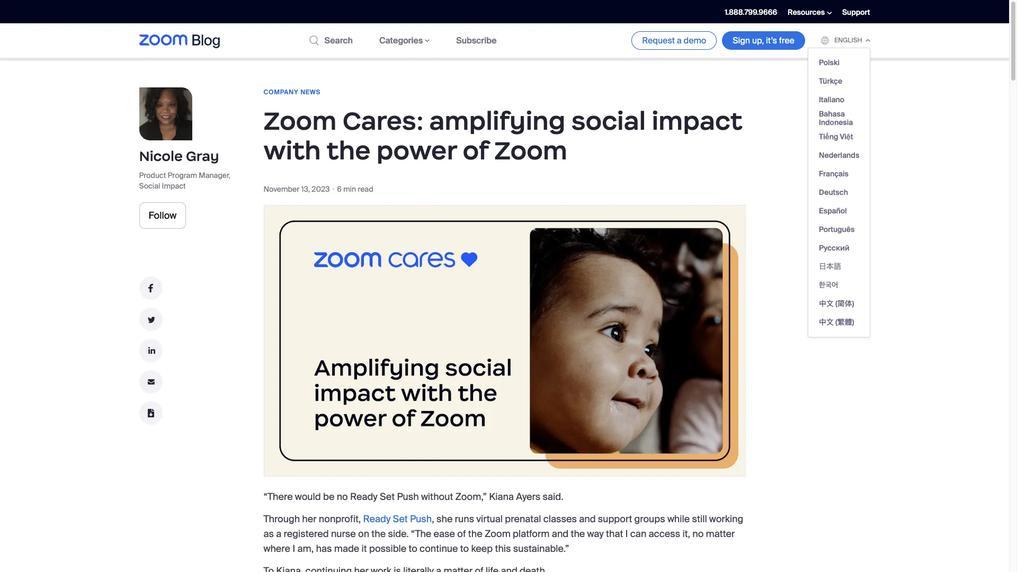 Task type: locate. For each thing, give the bounding box(es) containing it.
0 vertical spatial and
[[579, 513, 596, 526]]

registered
[[284, 528, 329, 541]]

push
[[397, 491, 419, 503], [410, 513, 432, 526]]

to down '"the'
[[409, 543, 418, 555]]

push up ready set push link
[[397, 491, 419, 503]]

side.
[[388, 528, 409, 541]]

1 vertical spatial push
[[410, 513, 432, 526]]

1 vertical spatial a
[[276, 528, 282, 541]]

share to email image
[[139, 370, 162, 394]]

it's
[[766, 35, 777, 46]]

demo
[[684, 35, 707, 46]]

"there
[[264, 491, 293, 503]]

русский
[[819, 243, 850, 253]]

be
[[323, 491, 335, 503]]

(简体)
[[836, 299, 854, 308]]

through her nonprofit, ready set push
[[264, 513, 432, 526]]

1 vertical spatial 中文
[[819, 317, 834, 327]]

program
[[168, 171, 197, 180]]

follow link
[[139, 202, 186, 229]]

sign up, it's free
[[733, 35, 795, 46]]

to left keep
[[460, 543, 469, 555]]

has
[[316, 543, 332, 555]]

0 horizontal spatial i
[[293, 543, 295, 555]]

english
[[835, 36, 863, 45]]

italiano link
[[819, 91, 845, 109]]

0 vertical spatial set
[[380, 491, 395, 503]]

ready set push link
[[363, 513, 432, 526]]

keep
[[471, 543, 493, 555]]

2 中文 from the top
[[819, 317, 834, 327]]

1 horizontal spatial and
[[579, 513, 596, 526]]

i left am,
[[293, 543, 295, 555]]

français
[[819, 169, 849, 178]]

ayers
[[516, 491, 541, 503]]

a left demo
[[677, 35, 682, 46]]

i left the can
[[626, 528, 628, 541]]

中文 for 中文 (简体)
[[819, 299, 834, 308]]

sustainable."
[[513, 543, 569, 555]]

中文 down 한국어 link
[[819, 299, 834, 308]]

1 horizontal spatial no
[[693, 528, 704, 541]]

zoom
[[264, 105, 337, 137], [494, 135, 568, 166], [485, 528, 511, 541]]

1 vertical spatial of
[[457, 528, 466, 541]]

1 vertical spatial set
[[393, 513, 408, 526]]

ready up through her nonprofit, ready set push
[[350, 491, 378, 503]]

resources
[[788, 7, 825, 17]]

0 vertical spatial push
[[397, 491, 419, 503]]

1 vertical spatial and
[[552, 528, 569, 541]]

and up way
[[579, 513, 596, 526]]

am,
[[298, 543, 314, 555]]

no right it,
[[693, 528, 704, 541]]

zoom cares: amplifying social impact with the power of zoom
[[264, 105, 743, 166]]

the
[[327, 135, 371, 166], [372, 528, 386, 541], [468, 528, 483, 541], [571, 528, 585, 541]]

1 vertical spatial ready
[[363, 513, 391, 526]]

continue
[[420, 543, 458, 555]]

company
[[264, 88, 299, 96]]

ready up on at the left of the page
[[363, 513, 391, 526]]

a right as
[[276, 528, 282, 541]]

português link
[[819, 220, 855, 239]]

product program manager, social impact
[[139, 171, 230, 191]]

1 vertical spatial i
[[293, 543, 295, 555]]

company news link
[[264, 88, 321, 96]]

push up '"the'
[[410, 513, 432, 526]]

nicole
[[139, 148, 183, 165]]

1 horizontal spatial i
[[626, 528, 628, 541]]

her
[[302, 513, 317, 526]]

sign up, it's free link
[[722, 31, 805, 50]]

0 vertical spatial a
[[677, 35, 682, 46]]

0 horizontal spatial a
[[276, 528, 282, 541]]

request
[[642, 35, 675, 46]]

without
[[421, 491, 453, 503]]

(繁體)
[[836, 317, 854, 327]]

1 horizontal spatial a
[[677, 35, 682, 46]]

nicole gray link
[[139, 148, 219, 165]]

한국어
[[819, 280, 839, 290]]

0 vertical spatial 中文
[[819, 299, 834, 308]]

1 to from the left
[[409, 543, 418, 555]]

1 vertical spatial no
[[693, 528, 704, 541]]

power
[[377, 135, 457, 166]]

runs
[[455, 513, 474, 526]]

zoom cares: amplifying social impact with the power of zoom image
[[264, 205, 746, 477]]

polski link
[[819, 54, 840, 72]]

of
[[463, 135, 489, 166], [457, 528, 466, 541]]

zoom inside , she runs virtual prenatal classes and support groups while still working as a registered nurse on the side. "the ease of the zoom platform and the way that i can access it, no matter where i am, has made it possible to continue to keep this sustainable."
[[485, 528, 511, 541]]

sign
[[733, 35, 750, 46]]

the up min at top left
[[327, 135, 371, 166]]

0 vertical spatial ready
[[350, 491, 378, 503]]

русский link
[[819, 239, 850, 258]]

kiana
[[489, 491, 514, 503]]

and down classes
[[552, 528, 569, 541]]

中文 left (繁體) at the bottom of page
[[819, 317, 834, 327]]

set up ready set push link
[[380, 491, 395, 503]]

1 horizontal spatial to
[[460, 543, 469, 555]]

1 中文 from the top
[[819, 299, 834, 308]]

no right be
[[337, 491, 348, 503]]

no inside , she runs virtual prenatal classes and support groups while still working as a registered nurse on the side. "the ease of the zoom platform and the way that i can access it, no matter where i am, has made it possible to continue to keep this sustainable."
[[693, 528, 704, 541]]

0 horizontal spatial no
[[337, 491, 348, 503]]

ready
[[350, 491, 378, 503], [363, 513, 391, 526]]

ease
[[434, 528, 455, 541]]

that
[[606, 528, 623, 541]]

中文
[[819, 299, 834, 308], [819, 317, 834, 327]]

i
[[626, 528, 628, 541], [293, 543, 295, 555]]

social
[[572, 105, 646, 137]]

resources button
[[788, 7, 832, 17]]

nederlands
[[819, 150, 860, 160]]

0 horizontal spatial to
[[409, 543, 418, 555]]

impact
[[652, 105, 743, 137]]

tiếng việt link
[[819, 128, 853, 146]]

news
[[301, 88, 321, 96]]

social
[[139, 181, 160, 191]]

italiano
[[819, 95, 845, 104]]

can
[[631, 528, 647, 541]]

0 vertical spatial of
[[463, 135, 489, 166]]

set up side.
[[393, 513, 408, 526]]

this
[[495, 543, 511, 555]]

up,
[[752, 35, 764, 46]]

manager,
[[199, 171, 230, 180]]

search link
[[310, 35, 353, 46]]



Task type: describe. For each thing, give the bounding box(es) containing it.
nicole gray
[[139, 148, 219, 165]]

6 min read
[[337, 184, 373, 194]]

français link
[[819, 165, 849, 183]]

6
[[337, 184, 342, 194]]

a inside , she runs virtual prenatal classes and support groups while still working as a registered nurse on the side. "the ease of the zoom platform and the way that i can access it, no matter where i am, has made it possible to continue to keep this sustainable."
[[276, 528, 282, 541]]

türkçe
[[819, 76, 843, 86]]

min
[[344, 184, 356, 194]]

product
[[139, 171, 166, 180]]

中文 (简体)
[[819, 299, 854, 308]]

"there would be no ready set push without zoom," kiana ayers said.
[[264, 491, 566, 503]]

한국어 link
[[819, 276, 839, 295]]

"the
[[411, 528, 432, 541]]

support
[[843, 7, 870, 17]]

november
[[264, 184, 300, 194]]

中文 for 中文 (繁體)
[[819, 317, 834, 327]]

日本語 link
[[819, 258, 842, 276]]

it
[[362, 543, 367, 555]]

as
[[264, 528, 274, 541]]

việt
[[840, 132, 853, 141]]

support
[[598, 513, 632, 526]]

nicole gray image
[[139, 87, 192, 140]]

português
[[819, 225, 855, 234]]

categories button
[[379, 35, 430, 46]]

would
[[295, 491, 321, 503]]

deutsch link
[[819, 183, 848, 202]]

classes
[[544, 513, 577, 526]]

the up keep
[[468, 528, 483, 541]]

2 to from the left
[[460, 543, 469, 555]]

13,
[[301, 184, 310, 194]]

november 13, 2023
[[264, 184, 330, 194]]

1.888.799.9666 link
[[725, 7, 777, 17]]

türkçe link
[[819, 72, 843, 91]]

way
[[588, 528, 604, 541]]

gray
[[186, 148, 219, 165]]

日本語
[[819, 262, 842, 271]]

impact
[[162, 181, 186, 191]]

polski
[[819, 58, 840, 67]]

2023
[[312, 184, 330, 194]]

español link
[[819, 202, 847, 220]]

where
[[264, 543, 290, 555]]

still
[[692, 513, 707, 526]]

english button
[[821, 36, 870, 45]]

a inside request a demo link
[[677, 35, 682, 46]]

search
[[325, 35, 353, 46]]

request a demo link
[[632, 31, 717, 50]]

groups
[[635, 513, 665, 526]]

virtual
[[477, 513, 503, 526]]

, she runs virtual prenatal classes and support groups while still working as a registered nurse on the side. "the ease of the zoom platform and the way that i can access it, no matter where i am, has made it possible to continue to keep this sustainable."
[[264, 513, 744, 555]]

0 vertical spatial i
[[626, 528, 628, 541]]

access
[[649, 528, 681, 541]]

she
[[437, 513, 453, 526]]

tiếng
[[819, 132, 839, 141]]

share to twitter image
[[139, 308, 162, 331]]

read
[[358, 184, 373, 194]]

platform
[[513, 528, 550, 541]]

share to linkedin image
[[139, 339, 162, 362]]

0 vertical spatial no
[[337, 491, 348, 503]]

nonprofit,
[[319, 513, 361, 526]]

italiano bahasa indonesia tiếng việt
[[819, 95, 853, 141]]

中文 (简体) link
[[819, 295, 854, 313]]

indonesia
[[819, 117, 853, 127]]

free
[[779, 35, 795, 46]]

working
[[710, 513, 744, 526]]

1.888.799.9666
[[725, 7, 777, 17]]

of inside , she runs virtual prenatal classes and support groups while still working as a registered nurse on the side. "the ease of the zoom platform and the way that i can access it, no matter where i am, has made it possible to continue to keep this sustainable."
[[457, 528, 466, 541]]

zoom,"
[[455, 491, 487, 503]]

of inside zoom cares: amplifying social impact with the power of zoom
[[463, 135, 489, 166]]

the right on at the left of the page
[[372, 528, 386, 541]]

the left way
[[571, 528, 585, 541]]

it,
[[683, 528, 691, 541]]

subscribe link
[[456, 35, 497, 46]]

said.
[[543, 491, 564, 503]]

while
[[668, 513, 690, 526]]

matter
[[706, 528, 735, 541]]

share to facebook image
[[139, 277, 162, 300]]

0 horizontal spatial and
[[552, 528, 569, 541]]

prenatal
[[505, 513, 541, 526]]

español
[[819, 206, 847, 216]]

the inside zoom cares: amplifying social impact with the power of zoom
[[327, 135, 371, 166]]

company news
[[264, 88, 321, 96]]

nederlands link
[[819, 146, 860, 165]]

中文 (繁體)
[[819, 317, 854, 327]]

,
[[432, 513, 434, 526]]

through
[[264, 513, 300, 526]]



Task type: vqa. For each thing, say whether or not it's contained in the screenshot.
,
yes



